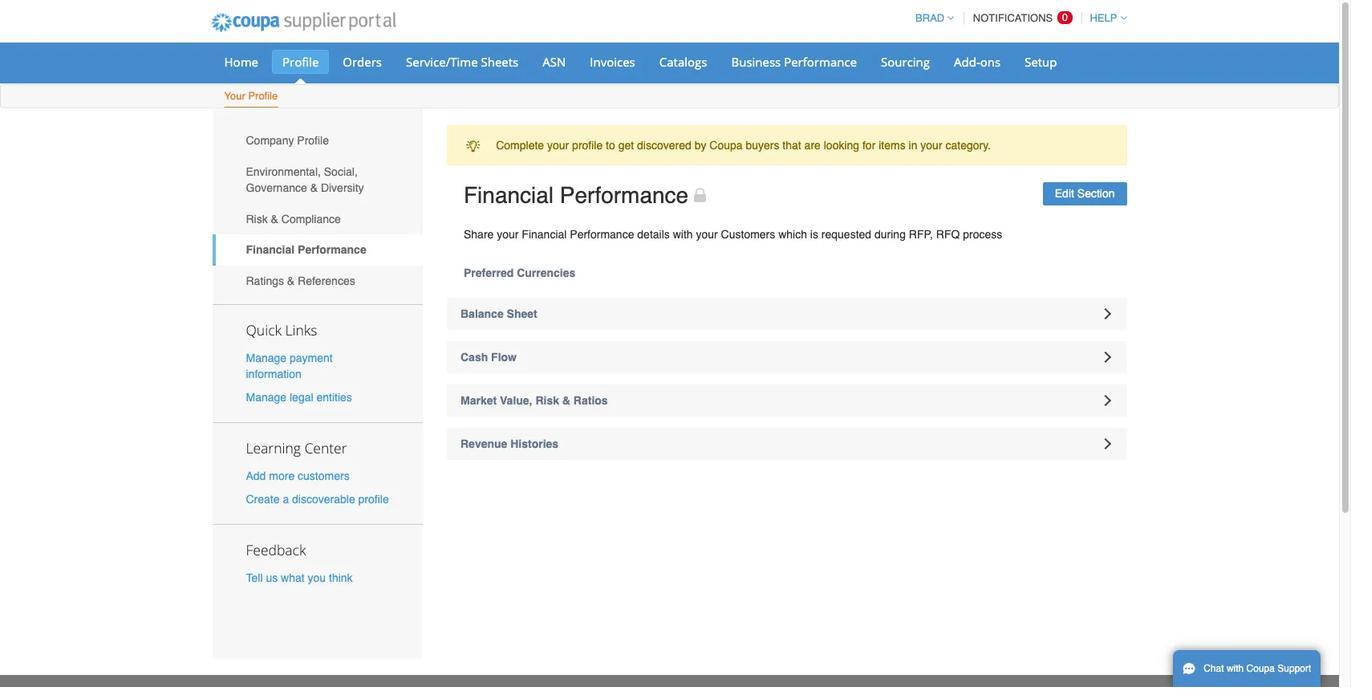 Task type: vqa. For each thing, say whether or not it's contained in the screenshot.
CATALOGS link
yes



Task type: locate. For each thing, give the bounding box(es) containing it.
invoices
[[590, 54, 635, 70]]

financial up share
[[464, 183, 554, 208]]

performance
[[784, 54, 857, 70], [560, 183, 689, 208], [570, 228, 634, 241], [298, 243, 367, 256]]

more
[[269, 469, 295, 482]]

service/time sheets
[[406, 54, 519, 70]]

environmental, social, governance & diversity
[[246, 165, 364, 194]]

0 vertical spatial &
[[310, 181, 318, 194]]

learning
[[246, 438, 301, 457]]

& left diversity
[[310, 181, 318, 194]]

0 vertical spatial with
[[673, 228, 693, 241]]

you
[[308, 572, 326, 584]]

customers
[[298, 469, 350, 482]]

coupa inside complete your profile to get discovered by coupa buyers that are looking for items in your category. alert
[[710, 139, 743, 152]]

add more customers
[[246, 469, 350, 482]]

orders link
[[333, 50, 392, 74]]

business performance link
[[721, 50, 868, 74]]

profile
[[572, 139, 603, 152], [358, 493, 389, 506]]

1 vertical spatial financial performance
[[246, 243, 367, 256]]

2 vertical spatial &
[[287, 274, 295, 287]]

create a discoverable profile link
[[246, 493, 389, 506]]

currencies
[[517, 266, 576, 279]]

profile up 'environmental, social, governance & diversity' link in the top left of the page
[[297, 134, 329, 147]]

for
[[863, 139, 876, 152]]

manage payment information link
[[246, 351, 333, 380]]

support
[[1278, 663, 1312, 674]]

1 vertical spatial profile
[[358, 493, 389, 506]]

quick links
[[246, 320, 317, 339]]

0 vertical spatial manage
[[246, 351, 287, 364]]

your profile
[[224, 90, 278, 102]]

discoverable
[[292, 493, 355, 506]]

risk & compliance link
[[212, 203, 423, 234]]

with right details
[[673, 228, 693, 241]]

0 horizontal spatial &
[[271, 212, 278, 225]]

ratings & references
[[246, 274, 355, 287]]

profile left to at the left
[[572, 139, 603, 152]]

are
[[805, 139, 821, 152]]

& right ratings
[[287, 274, 295, 287]]

brad
[[916, 12, 945, 24]]

0 horizontal spatial coupa
[[710, 139, 743, 152]]

service/time sheets link
[[396, 50, 529, 74]]

center
[[305, 438, 347, 457]]

manage inside manage payment information
[[246, 351, 287, 364]]

notifications 0
[[973, 11, 1068, 24]]

2 heading from the top
[[447, 341, 1127, 373]]

&
[[310, 181, 318, 194], [271, 212, 278, 225], [287, 274, 295, 287]]

coupa right by on the top
[[710, 139, 743, 152]]

your profile link
[[224, 87, 279, 108]]

manage for manage payment information
[[246, 351, 287, 364]]

information
[[246, 367, 302, 380]]

edit
[[1055, 187, 1075, 200]]

1 horizontal spatial financial performance
[[464, 183, 689, 208]]

& for compliance
[[271, 212, 278, 225]]

add
[[246, 469, 266, 482]]

buyers
[[746, 139, 780, 152]]

profile link
[[272, 50, 329, 74]]

coupa
[[710, 139, 743, 152], [1247, 663, 1275, 674]]

rfp,
[[909, 228, 933, 241]]

1 manage from the top
[[246, 351, 287, 364]]

manage legal entities
[[246, 391, 352, 404]]

profile down coupa supplier portal image
[[283, 54, 319, 70]]

your right complete
[[547, 139, 569, 152]]

profile for company profile
[[297, 134, 329, 147]]

orders
[[343, 54, 382, 70]]

your left customers
[[696, 228, 718, 241]]

0 horizontal spatial with
[[673, 228, 693, 241]]

0 vertical spatial financial
[[464, 183, 554, 208]]

navigation
[[909, 2, 1127, 34]]

financial
[[464, 183, 554, 208], [522, 228, 567, 241], [246, 243, 295, 256]]

complete your profile to get discovered by coupa buyers that are looking for items in your category.
[[496, 139, 991, 152]]

profile right your
[[248, 90, 278, 102]]

financial up the currencies
[[522, 228, 567, 241]]

1 vertical spatial coupa
[[1247, 663, 1275, 674]]

quick
[[246, 320, 282, 339]]

4 heading from the top
[[447, 428, 1127, 460]]

1 horizontal spatial coupa
[[1247, 663, 1275, 674]]

business performance
[[732, 54, 857, 70]]

complete your profile to get discovered by coupa buyers that are looking for items in your category. alert
[[447, 125, 1127, 166]]

manage up the information
[[246, 351, 287, 364]]

1 vertical spatial financial
[[522, 228, 567, 241]]

financial performance down compliance
[[246, 243, 367, 256]]

1 horizontal spatial &
[[287, 274, 295, 287]]

during
[[875, 228, 906, 241]]

entities
[[317, 391, 352, 404]]

sourcing
[[881, 54, 930, 70]]

1 vertical spatial profile
[[248, 90, 278, 102]]

your right share
[[497, 228, 519, 241]]

1 vertical spatial manage
[[246, 391, 287, 404]]

home
[[224, 54, 258, 70]]

& inside the environmental, social, governance & diversity
[[310, 181, 318, 194]]

profile
[[283, 54, 319, 70], [248, 90, 278, 102], [297, 134, 329, 147]]

legal
[[290, 391, 313, 404]]

section
[[1078, 187, 1115, 200]]

0 vertical spatial coupa
[[710, 139, 743, 152]]

2 vertical spatial financial
[[246, 243, 295, 256]]

process
[[963, 228, 1003, 241]]

add-ons link
[[944, 50, 1011, 74]]

2 horizontal spatial &
[[310, 181, 318, 194]]

1 horizontal spatial profile
[[572, 139, 603, 152]]

a
[[283, 493, 289, 506]]

2 manage from the top
[[246, 391, 287, 404]]

performance left details
[[570, 228, 634, 241]]

asn
[[543, 54, 566, 70]]

catalogs
[[660, 54, 707, 70]]

1 vertical spatial &
[[271, 212, 278, 225]]

0 vertical spatial profile
[[283, 54, 319, 70]]

chat with coupa support button
[[1173, 650, 1321, 687]]

customers
[[721, 228, 776, 241]]

0 vertical spatial profile
[[572, 139, 603, 152]]

is
[[810, 228, 819, 241]]

coupa left support
[[1247, 663, 1275, 674]]

performance up the references
[[298, 243, 367, 256]]

payment
[[290, 351, 333, 364]]

profile right discoverable
[[358, 493, 389, 506]]

your right in
[[921, 139, 943, 152]]

add-
[[954, 54, 981, 70]]

performance right business
[[784, 54, 857, 70]]

heading
[[447, 298, 1127, 330], [447, 341, 1127, 373], [447, 384, 1127, 417], [447, 428, 1127, 460]]

1 horizontal spatial with
[[1227, 663, 1244, 674]]

company profile
[[246, 134, 329, 147]]

& right the risk
[[271, 212, 278, 225]]

financial performance down to at the left
[[464, 183, 689, 208]]

with right the chat
[[1227, 663, 1244, 674]]

invoices link
[[580, 50, 646, 74]]

profile for your profile
[[248, 90, 278, 102]]

1 vertical spatial with
[[1227, 663, 1244, 674]]

diversity
[[321, 181, 364, 194]]

with inside button
[[1227, 663, 1244, 674]]

2 vertical spatial profile
[[297, 134, 329, 147]]

manage down the information
[[246, 391, 287, 404]]

catalogs link
[[649, 50, 718, 74]]

help link
[[1083, 12, 1127, 24]]

coupa supplier portal image
[[200, 2, 407, 43]]

financial up ratings
[[246, 243, 295, 256]]



Task type: describe. For each thing, give the bounding box(es) containing it.
share
[[464, 228, 494, 241]]

setup link
[[1015, 50, 1068, 74]]

navigation containing notifications 0
[[909, 2, 1127, 34]]

in
[[909, 139, 918, 152]]

financial performance link
[[212, 234, 423, 265]]

discovered
[[637, 139, 692, 152]]

items
[[879, 139, 906, 152]]

tell us what you think
[[246, 572, 353, 584]]

home link
[[214, 50, 269, 74]]

category.
[[946, 139, 991, 152]]

performance inside business performance link
[[784, 54, 857, 70]]

tell
[[246, 572, 263, 584]]

details
[[638, 228, 670, 241]]

us
[[266, 572, 278, 584]]

manage for manage legal entities
[[246, 391, 287, 404]]

business
[[732, 54, 781, 70]]

share your financial performance details with your customers which is requested during rfp, rfq process
[[464, 228, 1003, 241]]

sheets
[[481, 54, 519, 70]]

looking
[[824, 139, 860, 152]]

governance
[[246, 181, 307, 194]]

& for references
[[287, 274, 295, 287]]

0
[[1062, 11, 1068, 23]]

performance up details
[[560, 183, 689, 208]]

1 heading from the top
[[447, 298, 1127, 330]]

create a discoverable profile
[[246, 493, 389, 506]]

links
[[285, 320, 317, 339]]

3 heading from the top
[[447, 384, 1127, 417]]

environmental,
[[246, 165, 321, 178]]

social,
[[324, 165, 358, 178]]

preferred
[[464, 266, 514, 279]]

to
[[606, 139, 615, 152]]

complete
[[496, 139, 544, 152]]

think
[[329, 572, 353, 584]]

your
[[224, 90, 245, 102]]

add more customers link
[[246, 469, 350, 482]]

0 horizontal spatial profile
[[358, 493, 389, 506]]

which
[[779, 228, 807, 241]]

create
[[246, 493, 280, 506]]

what
[[281, 572, 305, 584]]

financial inside financial performance link
[[246, 243, 295, 256]]

sourcing link
[[871, 50, 941, 74]]

setup
[[1025, 54, 1057, 70]]

notifications
[[973, 12, 1053, 24]]

company
[[246, 134, 294, 147]]

chat
[[1204, 663, 1224, 674]]

risk & compliance
[[246, 212, 341, 225]]

0 vertical spatial financial performance
[[464, 183, 689, 208]]

environmental, social, governance & diversity link
[[212, 156, 423, 203]]

by
[[695, 139, 707, 152]]

that
[[783, 139, 802, 152]]

tell us what you think button
[[246, 570, 353, 586]]

chat with coupa support
[[1204, 663, 1312, 674]]

get
[[619, 139, 634, 152]]

ratings & references link
[[212, 265, 423, 296]]

edit section
[[1055, 187, 1115, 200]]

0 horizontal spatial financial performance
[[246, 243, 367, 256]]

edit section link
[[1043, 183, 1127, 205]]

performance inside financial performance link
[[298, 243, 367, 256]]

service/time
[[406, 54, 478, 70]]

learning center
[[246, 438, 347, 457]]

profile inside alert
[[572, 139, 603, 152]]

manage payment information
[[246, 351, 333, 380]]

rfq
[[936, 228, 960, 241]]

help
[[1090, 12, 1118, 24]]

compliance
[[282, 212, 341, 225]]

references
[[298, 274, 355, 287]]

asn link
[[532, 50, 576, 74]]

preferred currencies
[[464, 266, 576, 279]]

ratings
[[246, 274, 284, 287]]

risk
[[246, 212, 268, 225]]

company profile link
[[212, 125, 423, 156]]

manage legal entities link
[[246, 391, 352, 404]]

coupa inside "chat with coupa support" button
[[1247, 663, 1275, 674]]

requested
[[822, 228, 872, 241]]



